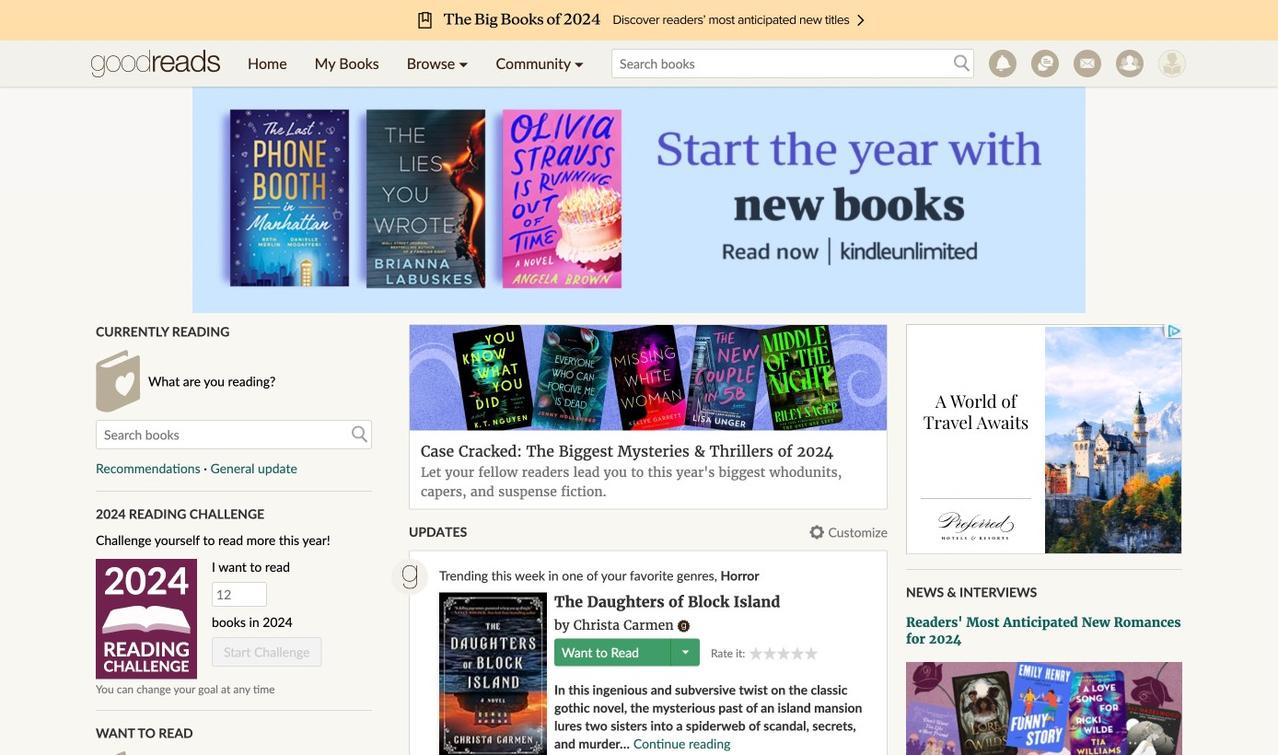 Task type: locate. For each thing, give the bounding box(es) containing it.
Search for books to add to your shelves search field
[[96, 420, 372, 450]]

the daughters of block island image
[[439, 593, 547, 755]]

friend requests image
[[1116, 50, 1144, 77]]

group
[[749, 646, 818, 660]]

menu
[[234, 41, 598, 87]]

1 horizontal spatial search books text field
[[612, 49, 975, 78]]

notifications image
[[989, 50, 1017, 77]]

0 horizontal spatial search books text field
[[96, 420, 372, 450]]

1 vertical spatial advertisement element
[[906, 324, 1183, 555]]

Search books text field
[[612, 49, 975, 78], [96, 420, 372, 450]]

0 vertical spatial search books text field
[[612, 49, 975, 78]]

Number of books you want to read in 2024 number field
[[212, 582, 267, 607]]

1 vertical spatial search books text field
[[96, 420, 372, 450]]

advertisement element
[[193, 83, 1086, 313], [906, 324, 1183, 555]]



Task type: vqa. For each thing, say whether or not it's contained in the screenshot.
Profile Image for Kendall Parks.
no



Task type: describe. For each thing, give the bounding box(es) containing it.
readers' most anticipated new romances for 2024 image
[[906, 662, 1183, 755]]

case cracked: the biggest mysteries & thrillers of 2024 image
[[410, 325, 887, 430]]

goodreads author image
[[678, 620, 691, 633]]

gary orlando image
[[1159, 50, 1186, 77]]

search books text field for search for books to add to your shelves search box
[[96, 420, 372, 450]]

goodreads image
[[391, 559, 428, 595]]

inbox image
[[1074, 50, 1102, 77]]

0 vertical spatial advertisement element
[[193, 83, 1086, 313]]

search books text field for search for books to add to your shelves search field
[[612, 49, 975, 78]]

my group discussions image
[[1032, 50, 1059, 77]]

Search for books to add to your shelves search field
[[612, 49, 975, 78]]



